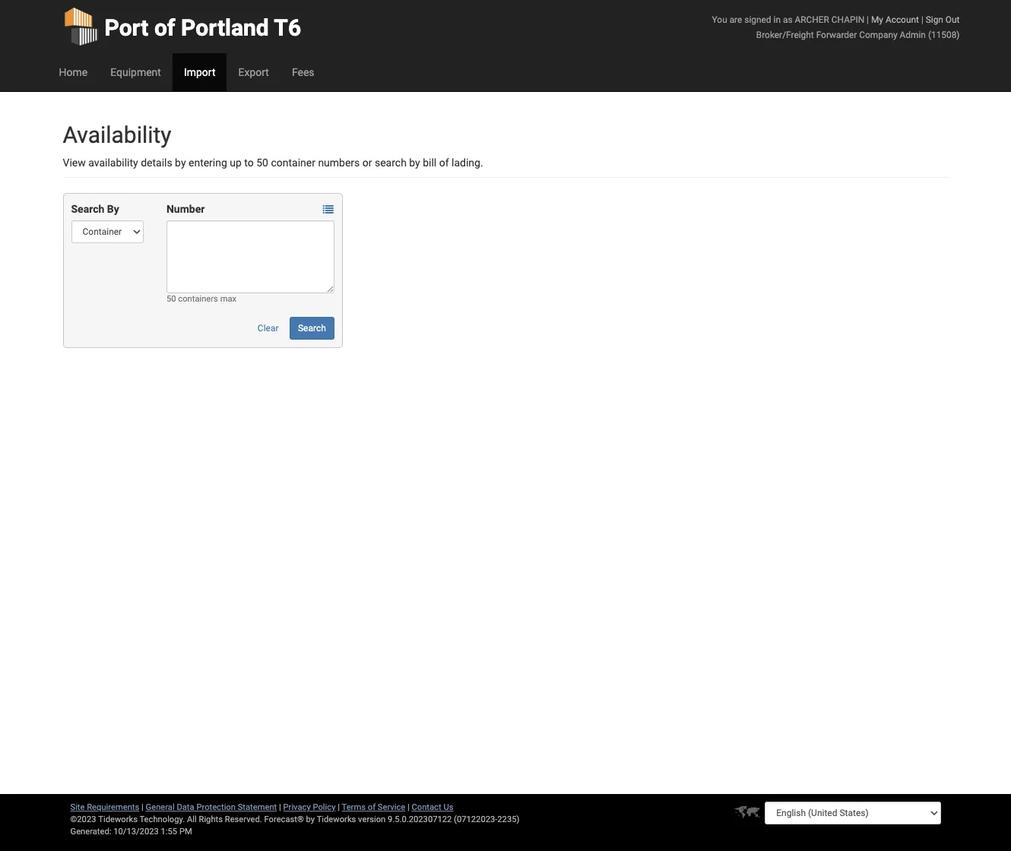 Task type: describe. For each thing, give the bounding box(es) containing it.
pm
[[179, 827, 192, 837]]

max
[[220, 294, 237, 304]]

0 horizontal spatial by
[[175, 157, 186, 169]]

sign
[[926, 14, 944, 25]]

search by
[[71, 203, 119, 215]]

import button
[[173, 53, 227, 91]]

statement
[[238, 803, 277, 813]]

us
[[444, 803, 454, 813]]

availability
[[88, 157, 138, 169]]

my account link
[[871, 14, 919, 25]]

export button
[[227, 53, 280, 91]]

clear button
[[249, 317, 287, 340]]

| up forecast® on the bottom
[[279, 803, 281, 813]]

2 horizontal spatial of
[[439, 157, 449, 169]]

equipment
[[110, 66, 161, 78]]

bill
[[423, 157, 437, 169]]

Number text field
[[166, 221, 334, 294]]

availability
[[63, 122, 171, 148]]

9.5.0.202307122
[[388, 815, 452, 825]]

are
[[730, 14, 742, 25]]

import
[[184, 66, 216, 78]]

terms of service link
[[342, 803, 405, 813]]

| up 'tideworks'
[[338, 803, 340, 813]]

up
[[230, 157, 242, 169]]

1:55
[[161, 827, 177, 837]]

1 horizontal spatial 50
[[256, 157, 268, 169]]

sign out link
[[926, 14, 960, 25]]

tideworks
[[317, 815, 356, 825]]

privacy policy link
[[283, 803, 336, 813]]

by inside the site requirements | general data protection statement | privacy policy | terms of service | contact us ©2023 tideworks technology. all rights reserved. forecast® by tideworks version 9.5.0.202307122 (07122023-2235) generated: 10/13/2023 1:55 pm
[[306, 815, 315, 825]]

view availability details by entering up to 50 container numbers or search by bill of lading.
[[63, 157, 483, 169]]

port
[[105, 14, 149, 41]]

search for search by
[[71, 203, 104, 215]]

| left sign
[[922, 14, 924, 25]]

home
[[59, 66, 88, 78]]

numbers
[[318, 157, 360, 169]]

search
[[375, 157, 407, 169]]

containers
[[178, 294, 218, 304]]

equipment button
[[99, 53, 173, 91]]

entering
[[189, 157, 227, 169]]

or
[[363, 157, 372, 169]]

account
[[886, 14, 919, 25]]

port of portland t6
[[105, 14, 301, 41]]

©2023 tideworks
[[70, 815, 138, 825]]

chapin
[[832, 14, 865, 25]]

reserved.
[[225, 815, 262, 825]]

view
[[63, 157, 86, 169]]

by
[[107, 203, 119, 215]]

my
[[871, 14, 884, 25]]

admin
[[900, 30, 926, 40]]

(11508)
[[928, 30, 960, 40]]

details
[[141, 157, 172, 169]]

site requirements | general data protection statement | privacy policy | terms of service | contact us ©2023 tideworks technology. all rights reserved. forecast® by tideworks version 9.5.0.202307122 (07122023-2235) generated: 10/13/2023 1:55 pm
[[70, 803, 520, 837]]

t6
[[274, 14, 301, 41]]

protection
[[196, 803, 236, 813]]

as
[[783, 14, 793, 25]]

site
[[70, 803, 85, 813]]

50 containers max
[[166, 294, 237, 304]]

clear
[[258, 323, 279, 334]]

1 vertical spatial 50
[[166, 294, 176, 304]]



Task type: locate. For each thing, give the bounding box(es) containing it.
(07122023-
[[454, 815, 498, 825]]

| left my
[[867, 14, 869, 25]]

| up 9.5.0.202307122
[[408, 803, 410, 813]]

0 vertical spatial 50
[[256, 157, 268, 169]]

lading.
[[452, 157, 483, 169]]

1 horizontal spatial by
[[306, 815, 315, 825]]

terms
[[342, 803, 366, 813]]

technology.
[[140, 815, 185, 825]]

0 vertical spatial search
[[71, 203, 104, 215]]

port of portland t6 link
[[63, 0, 301, 53]]

50 left the containers
[[166, 294, 176, 304]]

search
[[71, 203, 104, 215], [298, 323, 326, 334]]

generated:
[[70, 827, 111, 837]]

1 vertical spatial search
[[298, 323, 326, 334]]

search inside button
[[298, 323, 326, 334]]

0 horizontal spatial of
[[154, 14, 175, 41]]

to
[[244, 157, 254, 169]]

2235)
[[498, 815, 520, 825]]

site requirements link
[[70, 803, 139, 813]]

fees
[[292, 66, 314, 78]]

search right "clear"
[[298, 323, 326, 334]]

by right details
[[175, 157, 186, 169]]

10/13/2023
[[113, 827, 159, 837]]

service
[[378, 803, 405, 813]]

general data protection statement link
[[146, 803, 277, 813]]

you
[[712, 14, 727, 25]]

data
[[177, 803, 194, 813]]

fees button
[[280, 53, 326, 91]]

in
[[774, 14, 781, 25]]

number
[[166, 203, 205, 215]]

company
[[859, 30, 898, 40]]

50 right to
[[256, 157, 268, 169]]

by
[[175, 157, 186, 169], [409, 157, 420, 169], [306, 815, 315, 825]]

privacy
[[283, 803, 311, 813]]

of
[[154, 14, 175, 41], [439, 157, 449, 169], [368, 803, 376, 813]]

all
[[187, 815, 197, 825]]

search button
[[290, 317, 334, 340]]

contact
[[412, 803, 442, 813]]

1 horizontal spatial of
[[368, 803, 376, 813]]

search for search
[[298, 323, 326, 334]]

of inside the site requirements | general data protection statement | privacy policy | terms of service | contact us ©2023 tideworks technology. all rights reserved. forecast® by tideworks version 9.5.0.202307122 (07122023-2235) generated: 10/13/2023 1:55 pm
[[368, 803, 376, 813]]

search left by
[[71, 203, 104, 215]]

50
[[256, 157, 268, 169], [166, 294, 176, 304]]

|
[[867, 14, 869, 25], [922, 14, 924, 25], [141, 803, 144, 813], [279, 803, 281, 813], [338, 803, 340, 813], [408, 803, 410, 813]]

0 horizontal spatial search
[[71, 203, 104, 215]]

1 horizontal spatial search
[[298, 323, 326, 334]]

by left bill
[[409, 157, 420, 169]]

2 horizontal spatial by
[[409, 157, 420, 169]]

you are signed in as archer chapin | my account | sign out broker/freight forwarder company admin (11508)
[[712, 14, 960, 40]]

0 vertical spatial of
[[154, 14, 175, 41]]

of right port
[[154, 14, 175, 41]]

version
[[358, 815, 386, 825]]

of up 'version'
[[368, 803, 376, 813]]

archer
[[795, 14, 829, 25]]

rights
[[199, 815, 223, 825]]

policy
[[313, 803, 336, 813]]

by down privacy policy link
[[306, 815, 315, 825]]

show list image
[[323, 205, 334, 215]]

| left general
[[141, 803, 144, 813]]

forecast®
[[264, 815, 304, 825]]

out
[[946, 14, 960, 25]]

forwarder
[[816, 30, 857, 40]]

broker/freight
[[756, 30, 814, 40]]

requirements
[[87, 803, 139, 813]]

0 horizontal spatial 50
[[166, 294, 176, 304]]

container
[[271, 157, 316, 169]]

general
[[146, 803, 175, 813]]

1 vertical spatial of
[[439, 157, 449, 169]]

contact us link
[[412, 803, 454, 813]]

home button
[[48, 53, 99, 91]]

signed
[[745, 14, 771, 25]]

of right bill
[[439, 157, 449, 169]]

portland
[[181, 14, 269, 41]]

2 vertical spatial of
[[368, 803, 376, 813]]

export
[[238, 66, 269, 78]]



Task type: vqa. For each thing, say whether or not it's contained in the screenshot.
Arriving
no



